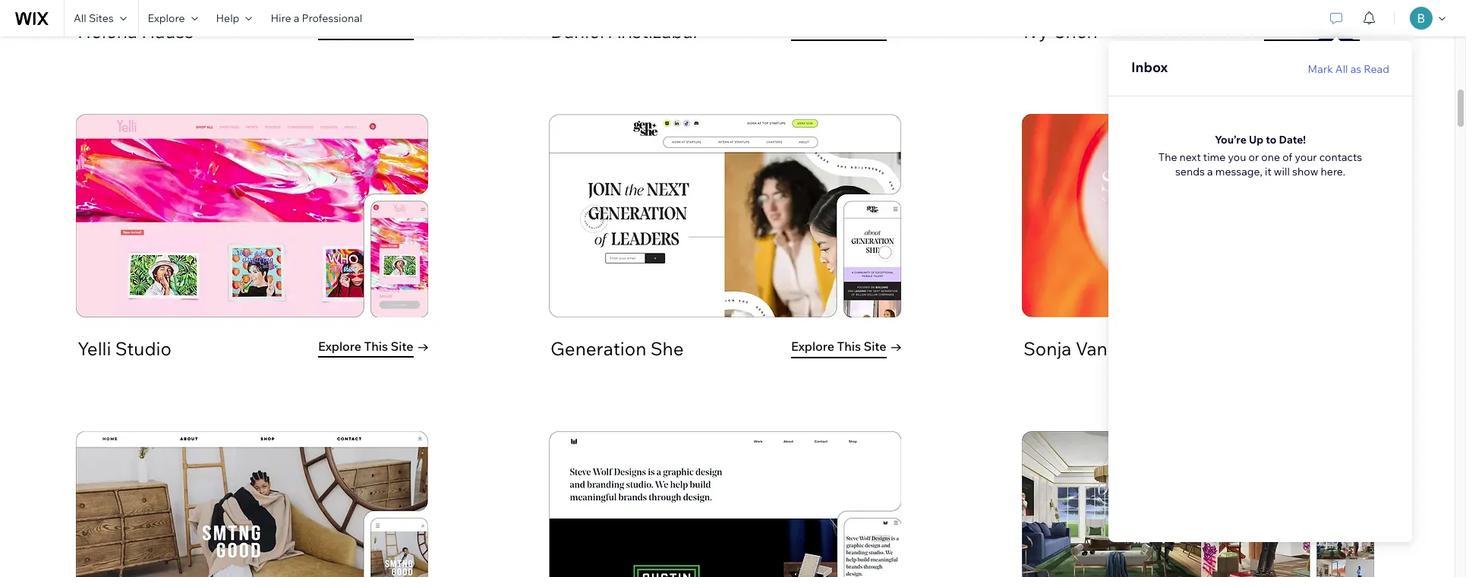 Task type: locate. For each thing, give the bounding box(es) containing it.
date!
[[1280, 133, 1307, 147]]

1 vertical spatial a
[[1208, 165, 1214, 179]]

show
[[1293, 165, 1319, 179]]

time
[[1204, 150, 1226, 164]]

1 horizontal spatial all
[[1336, 62, 1349, 76]]

mark all as read button
[[1309, 62, 1390, 76]]

message,
[[1216, 165, 1263, 179]]

sends
[[1176, 165, 1205, 179]]

0 vertical spatial all
[[74, 11, 86, 25]]

all left as
[[1336, 62, 1349, 76]]

all
[[74, 11, 86, 25], [1336, 62, 1349, 76]]

all sites
[[74, 11, 114, 25]]

help button
[[207, 0, 262, 36]]

the
[[1159, 150, 1178, 164]]

0 horizontal spatial all
[[74, 11, 86, 25]]

0 horizontal spatial a
[[294, 11, 299, 25]]

a
[[294, 11, 299, 25], [1208, 165, 1214, 179]]

contacts
[[1320, 150, 1363, 164]]

hire a professional
[[271, 11, 363, 25]]

inbox
[[1325, 46, 1348, 57], [1132, 58, 1169, 76]]

mark
[[1309, 62, 1334, 76]]

a inside you're up to date! the next time you or one of your contacts sends a message, it will show here.
[[1208, 165, 1214, 179]]

you
[[1229, 150, 1247, 164]]

0 horizontal spatial inbox
[[1132, 58, 1169, 76]]

1 horizontal spatial inbox
[[1325, 46, 1348, 57]]

0 vertical spatial a
[[294, 11, 299, 25]]

a inside hire a professional link
[[294, 11, 299, 25]]

sites
[[89, 11, 114, 25]]

1 horizontal spatial a
[[1208, 165, 1214, 179]]

or
[[1249, 150, 1260, 164]]

a right hire
[[294, 11, 299, 25]]

a down time
[[1208, 165, 1214, 179]]

all left sites
[[74, 11, 86, 25]]



Task type: vqa. For each thing, say whether or not it's contained in the screenshot.
the Search for tools, apps, help & more... "field"
no



Task type: describe. For each thing, give the bounding box(es) containing it.
it
[[1266, 165, 1272, 179]]

1 vertical spatial inbox
[[1132, 58, 1169, 76]]

0 vertical spatial inbox
[[1325, 46, 1348, 57]]

read
[[1365, 62, 1390, 76]]

you're up to date! the next time you or one of your contacts sends a message, it will show here.
[[1159, 133, 1363, 179]]

as
[[1351, 62, 1362, 76]]

professional
[[302, 11, 363, 25]]

here.
[[1321, 165, 1346, 179]]

up
[[1250, 133, 1264, 147]]

help
[[216, 11, 240, 25]]

will
[[1275, 165, 1291, 179]]

you're
[[1215, 133, 1247, 147]]

1 vertical spatial all
[[1336, 62, 1349, 76]]

to
[[1267, 133, 1277, 147]]

next
[[1180, 150, 1202, 164]]

of
[[1283, 150, 1293, 164]]

hire
[[271, 11, 291, 25]]

one
[[1262, 150, 1281, 164]]

mark all as read
[[1309, 62, 1390, 76]]

your
[[1296, 150, 1318, 164]]

hire a professional link
[[262, 0, 372, 36]]

explore
[[148, 11, 185, 25]]



